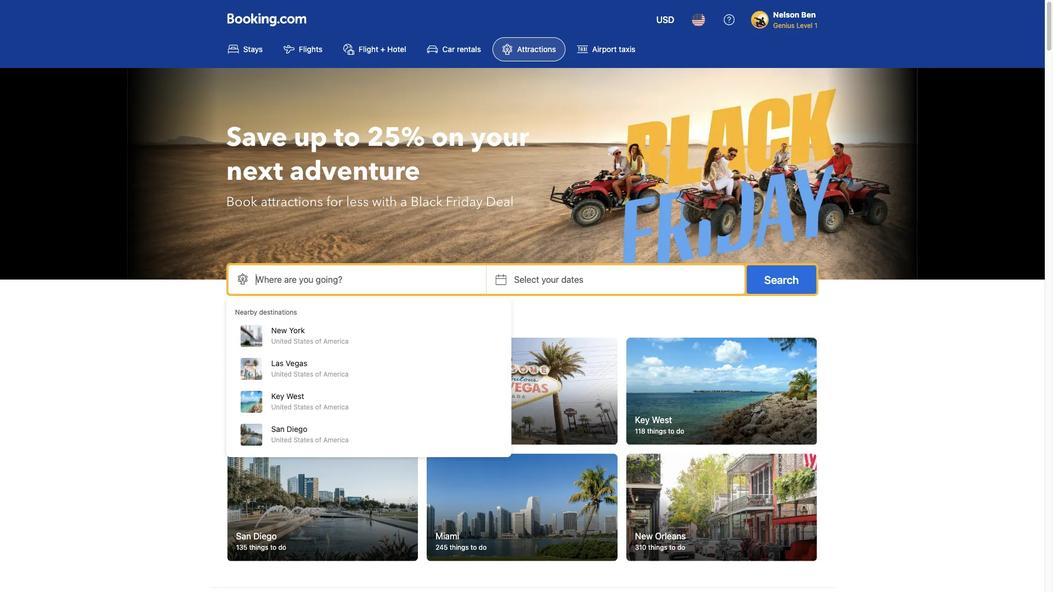 Task type: describe. For each thing, give the bounding box(es) containing it.
las vegas image
[[427, 338, 618, 445]]

united for las
[[271, 370, 292, 378]]

ben
[[802, 10, 816, 19]]

flight + hotel link
[[334, 37, 416, 61]]

new orleans image
[[626, 454, 817, 561]]

airport taxis
[[592, 45, 636, 54]]

dates
[[562, 275, 584, 285]]

+
[[381, 45, 385, 54]]

diego for san diego 135 things to do
[[254, 531, 277, 541]]

las
[[271, 359, 284, 368]]

118
[[635, 428, 646, 435]]

of for new york
[[315, 337, 322, 345]]

car
[[443, 45, 455, 54]]

things inside miami 245 things to do
[[450, 544, 469, 552]]

flights
[[299, 45, 323, 54]]

nearby destinations up las
[[227, 314, 335, 329]]

black
[[411, 193, 443, 211]]

up
[[294, 120, 327, 156]]

next
[[226, 154, 283, 190]]

states for key west
[[294, 403, 313, 411]]

new for new orleans 310 things to do
[[635, 531, 653, 541]]

key west united states of america
[[271, 392, 349, 411]]

less
[[346, 193, 369, 211]]

your account menu nelson ben genius level 1 element
[[751, 5, 822, 30]]

key west image
[[626, 338, 817, 445]]

nearby destinations up new york united states of america at left
[[235, 308, 297, 316]]

flights link
[[274, 37, 332, 61]]

attractions
[[517, 45, 556, 54]]

hotel
[[387, 45, 406, 54]]

to inside save up to 25% on your next adventure book attractions for less with a black friday deal
[[334, 120, 360, 156]]

deal
[[486, 193, 514, 211]]

taxis
[[619, 45, 636, 54]]

on
[[432, 120, 465, 156]]

york for new york united states of america
[[289, 326, 305, 335]]

to for new york
[[274, 428, 281, 435]]

things for san diego
[[249, 544, 268, 552]]

flight + hotel
[[359, 45, 406, 54]]

orleans
[[655, 531, 686, 541]]

friday
[[446, 193, 483, 211]]

things for new york
[[253, 428, 273, 435]]

airport
[[592, 45, 617, 54]]

united for new
[[271, 337, 292, 345]]

245
[[436, 544, 448, 552]]

usd button
[[650, 7, 681, 33]]

level
[[797, 21, 813, 29]]

diego for san diego united states of america
[[287, 425, 307, 434]]

your inside save up to 25% on your next adventure book attractions for less with a black friday deal
[[471, 120, 529, 156]]

25%
[[367, 120, 425, 156]]

do for new york
[[282, 428, 290, 435]]

nelson
[[773, 10, 800, 19]]

of for las vegas
[[315, 370, 322, 378]]

attractions link
[[493, 37, 566, 61]]

a
[[400, 193, 407, 211]]

rentals
[[457, 45, 481, 54]]

san diego 135 things to do
[[236, 531, 286, 552]]

attractions
[[261, 193, 323, 211]]

states for new york
[[294, 337, 313, 345]]

1200
[[236, 428, 252, 435]]

to for san diego
[[270, 544, 277, 552]]

of for key west
[[315, 403, 322, 411]]



Task type: locate. For each thing, give the bounding box(es) containing it.
do inside miami 245 things to do
[[479, 544, 487, 552]]

genius
[[773, 21, 795, 29]]

to right 118
[[668, 428, 675, 435]]

1 vertical spatial west
[[652, 415, 672, 425]]

of up the key west united states of america
[[315, 370, 322, 378]]

new york 1200 things to do
[[236, 415, 290, 435]]

york inside new york 1200 things to do
[[256, 415, 274, 425]]

key up 118
[[635, 415, 650, 425]]

of down the key west united states of america
[[315, 436, 322, 444]]

do inside san diego 135 things to do
[[278, 544, 286, 552]]

flight
[[359, 45, 379, 54]]

4 america from the top
[[323, 436, 349, 444]]

1 horizontal spatial your
[[542, 275, 559, 285]]

do for new orleans
[[678, 544, 685, 552]]

of
[[315, 337, 322, 345], [315, 370, 322, 378], [315, 403, 322, 411], [315, 436, 322, 444]]

1 horizontal spatial key
[[635, 415, 650, 425]]

new orleans 310 things to do
[[635, 531, 686, 552]]

states inside san diego united states of america
[[294, 436, 313, 444]]

things inside san diego 135 things to do
[[249, 544, 268, 552]]

san for san diego united states of america
[[271, 425, 285, 434]]

states for las vegas
[[294, 370, 313, 378]]

0 horizontal spatial your
[[471, 120, 529, 156]]

1 horizontal spatial york
[[289, 326, 305, 335]]

for
[[326, 193, 343, 211]]

stays
[[243, 45, 263, 54]]

new inside new york united states of america
[[271, 326, 287, 335]]

things down miami
[[450, 544, 469, 552]]

states inside the key west united states of america
[[294, 403, 313, 411]]

save
[[226, 120, 287, 156]]

west inside the key west united states of america
[[286, 392, 304, 401]]

america for york
[[323, 337, 349, 345]]

united inside san diego united states of america
[[271, 436, 292, 444]]

states up vegas
[[294, 337, 313, 345]]

united down new york 1200 things to do at the left bottom of page
[[271, 436, 292, 444]]

key up new york 1200 things to do at the left bottom of page
[[271, 392, 284, 401]]

things
[[253, 428, 273, 435], [647, 428, 667, 435], [249, 544, 268, 552], [450, 544, 469, 552], [648, 544, 668, 552]]

things right 310
[[648, 544, 668, 552]]

2 united from the top
[[271, 370, 292, 378]]

0 horizontal spatial key
[[271, 392, 284, 401]]

key for key west united states of america
[[271, 392, 284, 401]]

to inside key west 118 things to do
[[668, 428, 675, 435]]

states
[[294, 337, 313, 345], [294, 370, 313, 378], [294, 403, 313, 411], [294, 436, 313, 444]]

to for new orleans
[[669, 544, 676, 552]]

to right the "135"
[[270, 544, 277, 552]]

2 states from the top
[[294, 370, 313, 378]]

to inside san diego 135 things to do
[[270, 544, 277, 552]]

1 states from the top
[[294, 337, 313, 345]]

states for san diego
[[294, 436, 313, 444]]

to
[[334, 120, 360, 156], [274, 428, 281, 435], [668, 428, 675, 435], [270, 544, 277, 552], [471, 544, 477, 552], [669, 544, 676, 552]]

0 vertical spatial west
[[286, 392, 304, 401]]

new
[[271, 326, 287, 335], [236, 415, 254, 425], [635, 531, 653, 541]]

america down the key west united states of america
[[323, 436, 349, 444]]

san diego image
[[227, 454, 418, 561]]

america up san diego united states of america
[[323, 403, 349, 411]]

0 horizontal spatial diego
[[254, 531, 277, 541]]

car rentals
[[443, 45, 481, 54]]

new up "1200"
[[236, 415, 254, 425]]

to inside new york 1200 things to do
[[274, 428, 281, 435]]

america inside las vegas united states of america
[[323, 370, 349, 378]]

america up las vegas united states of america
[[323, 337, 349, 345]]

nelson ben genius level 1
[[773, 10, 818, 29]]

nearby
[[235, 308, 257, 316], [227, 314, 267, 329]]

of inside new york united states of america
[[315, 337, 322, 345]]

search
[[765, 273, 799, 286]]

things inside new orleans 310 things to do
[[648, 544, 668, 552]]

states down the key west united states of america
[[294, 436, 313, 444]]

0 horizontal spatial york
[[256, 415, 274, 425]]

new up 310
[[635, 531, 653, 541]]

select
[[514, 275, 539, 285]]

3 america from the top
[[323, 403, 349, 411]]

0 vertical spatial key
[[271, 392, 284, 401]]

do inside new orleans 310 things to do
[[678, 544, 685, 552]]

las vegas united states of america
[[271, 359, 349, 378]]

united inside las vegas united states of america
[[271, 370, 292, 378]]

do for key west
[[676, 428, 684, 435]]

0 vertical spatial york
[[289, 326, 305, 335]]

san
[[271, 425, 285, 434], [236, 531, 251, 541]]

united up new york 1200 things to do at the left bottom of page
[[271, 403, 292, 411]]

3 of from the top
[[315, 403, 322, 411]]

key inside key west 118 things to do
[[635, 415, 650, 425]]

do down the key west united states of america
[[282, 428, 290, 435]]

things right the "135"
[[249, 544, 268, 552]]

1 vertical spatial key
[[635, 415, 650, 425]]

to for key west
[[668, 428, 675, 435]]

york for new york 1200 things to do
[[256, 415, 274, 425]]

destinations
[[259, 308, 297, 316], [269, 314, 335, 329]]

1 vertical spatial diego
[[254, 531, 277, 541]]

0 vertical spatial your
[[471, 120, 529, 156]]

west
[[286, 392, 304, 401], [652, 415, 672, 425]]

new inside new york 1200 things to do
[[236, 415, 254, 425]]

america inside new york united states of america
[[323, 337, 349, 345]]

to inside new orleans 310 things to do
[[669, 544, 676, 552]]

san inside san diego 135 things to do
[[236, 531, 251, 541]]

2 america from the top
[[323, 370, 349, 378]]

1 america from the top
[[323, 337, 349, 345]]

0 horizontal spatial new
[[236, 415, 254, 425]]

of up las vegas united states of america
[[315, 337, 322, 345]]

3 states from the top
[[294, 403, 313, 411]]

united up las
[[271, 337, 292, 345]]

united inside new york united states of america
[[271, 337, 292, 345]]

america for diego
[[323, 436, 349, 444]]

search button
[[747, 266, 817, 294]]

0 horizontal spatial san
[[236, 531, 251, 541]]

miami 245 things to do
[[436, 531, 487, 552]]

west for key west 118 things to do
[[652, 415, 672, 425]]

of inside san diego united states of america
[[315, 436, 322, 444]]

united for key
[[271, 403, 292, 411]]

states inside new york united states of america
[[294, 337, 313, 345]]

1 horizontal spatial san
[[271, 425, 285, 434]]

4 of from the top
[[315, 436, 322, 444]]

new inside new orleans 310 things to do
[[635, 531, 653, 541]]

2 of from the top
[[315, 370, 322, 378]]

west inside key west 118 things to do
[[652, 415, 672, 425]]

new york image
[[227, 338, 418, 445]]

1 horizontal spatial diego
[[287, 425, 307, 434]]

airport taxis link
[[568, 37, 645, 61]]

135
[[236, 544, 247, 552]]

of for san diego
[[315, 436, 322, 444]]

car rentals link
[[418, 37, 490, 61]]

things right 118
[[647, 428, 667, 435]]

1 vertical spatial new
[[236, 415, 254, 425]]

0 vertical spatial diego
[[287, 425, 307, 434]]

1 vertical spatial san
[[236, 531, 251, 541]]

of inside las vegas united states of america
[[315, 370, 322, 378]]

america for west
[[323, 403, 349, 411]]

stays link
[[219, 37, 272, 61]]

nearby destinations
[[235, 308, 297, 316], [227, 314, 335, 329]]

1 vertical spatial your
[[542, 275, 559, 285]]

things for key west
[[647, 428, 667, 435]]

diego inside san diego united states of america
[[287, 425, 307, 434]]

america
[[323, 337, 349, 345], [323, 370, 349, 378], [323, 403, 349, 411], [323, 436, 349, 444]]

your right on
[[471, 120, 529, 156]]

do inside new york 1200 things to do
[[282, 428, 290, 435]]

new up las
[[271, 326, 287, 335]]

new york united states of america
[[271, 326, 349, 345]]

do
[[282, 428, 290, 435], [676, 428, 684, 435], [278, 544, 286, 552], [479, 544, 487, 552], [678, 544, 685, 552]]

0 horizontal spatial west
[[286, 392, 304, 401]]

diego
[[287, 425, 307, 434], [254, 531, 277, 541]]

destinations up vegas
[[269, 314, 335, 329]]

vegas
[[286, 359, 307, 368]]

miami
[[436, 531, 459, 541]]

san inside san diego united states of america
[[271, 425, 285, 434]]

things right "1200"
[[253, 428, 273, 435]]

do right 118
[[676, 428, 684, 435]]

4 united from the top
[[271, 436, 292, 444]]

1
[[815, 21, 818, 29]]

do for san diego
[[278, 544, 286, 552]]

Where are you going? search field
[[229, 266, 486, 294]]

states inside las vegas united states of america
[[294, 370, 313, 378]]

4 states from the top
[[294, 436, 313, 444]]

key west 118 things to do
[[635, 415, 684, 435]]

new for new york united states of america
[[271, 326, 287, 335]]

to right "1200"
[[274, 428, 281, 435]]

diego inside san diego 135 things to do
[[254, 531, 277, 541]]

save up to 25% on your next adventure book attractions for less with a black friday deal
[[226, 120, 529, 211]]

booking.com image
[[227, 13, 306, 26]]

america inside san diego united states of america
[[323, 436, 349, 444]]

your left dates at the top
[[542, 275, 559, 285]]

states up san diego united states of america
[[294, 403, 313, 411]]

usd
[[656, 15, 675, 25]]

san diego united states of america
[[271, 425, 349, 444]]

san for san diego 135 things to do
[[236, 531, 251, 541]]

key
[[271, 392, 284, 401], [635, 415, 650, 425]]

san right "1200"
[[271, 425, 285, 434]]

york inside new york united states of america
[[289, 326, 305, 335]]

destinations up new york united states of america at left
[[259, 308, 297, 316]]

america inside the key west united states of america
[[323, 403, 349, 411]]

to right up
[[334, 120, 360, 156]]

310
[[635, 544, 647, 552]]

2 vertical spatial new
[[635, 531, 653, 541]]

do inside key west 118 things to do
[[676, 428, 684, 435]]

book
[[226, 193, 257, 211]]

1 vertical spatial york
[[256, 415, 274, 425]]

1 horizontal spatial west
[[652, 415, 672, 425]]

of inside the key west united states of america
[[315, 403, 322, 411]]

york
[[289, 326, 305, 335], [256, 415, 274, 425]]

america up the key west united states of america
[[323, 370, 349, 378]]

san up the "135"
[[236, 531, 251, 541]]

with
[[372, 193, 397, 211]]

to inside miami 245 things to do
[[471, 544, 477, 552]]

of up san diego united states of america
[[315, 403, 322, 411]]

adventure
[[290, 154, 420, 190]]

1 of from the top
[[315, 337, 322, 345]]

america for vegas
[[323, 370, 349, 378]]

1 united from the top
[[271, 337, 292, 345]]

your
[[471, 120, 529, 156], [542, 275, 559, 285]]

1 horizontal spatial new
[[271, 326, 287, 335]]

key for key west 118 things to do
[[635, 415, 650, 425]]

2 horizontal spatial new
[[635, 531, 653, 541]]

york up vegas
[[289, 326, 305, 335]]

do right the "135"
[[278, 544, 286, 552]]

key inside the key west united states of america
[[271, 392, 284, 401]]

things for new orleans
[[648, 544, 668, 552]]

united for san
[[271, 436, 292, 444]]

3 united from the top
[[271, 403, 292, 411]]

west for key west united states of america
[[286, 392, 304, 401]]

united
[[271, 337, 292, 345], [271, 370, 292, 378], [271, 403, 292, 411], [271, 436, 292, 444]]

york down the key west united states of america
[[256, 415, 274, 425]]

to down orleans
[[669, 544, 676, 552]]

things inside key west 118 things to do
[[647, 428, 667, 435]]

select your dates
[[514, 275, 584, 285]]

do down orleans
[[678, 544, 685, 552]]

states down vegas
[[294, 370, 313, 378]]

united inside the key west united states of america
[[271, 403, 292, 411]]

united down las
[[271, 370, 292, 378]]

do right 245
[[479, 544, 487, 552]]

0 vertical spatial new
[[271, 326, 287, 335]]

to right 245
[[471, 544, 477, 552]]

new for new york 1200 things to do
[[236, 415, 254, 425]]

0 vertical spatial san
[[271, 425, 285, 434]]

things inside new york 1200 things to do
[[253, 428, 273, 435]]

miami image
[[427, 454, 618, 561]]



Task type: vqa. For each thing, say whether or not it's contained in the screenshot.
4th United from the bottom
yes



